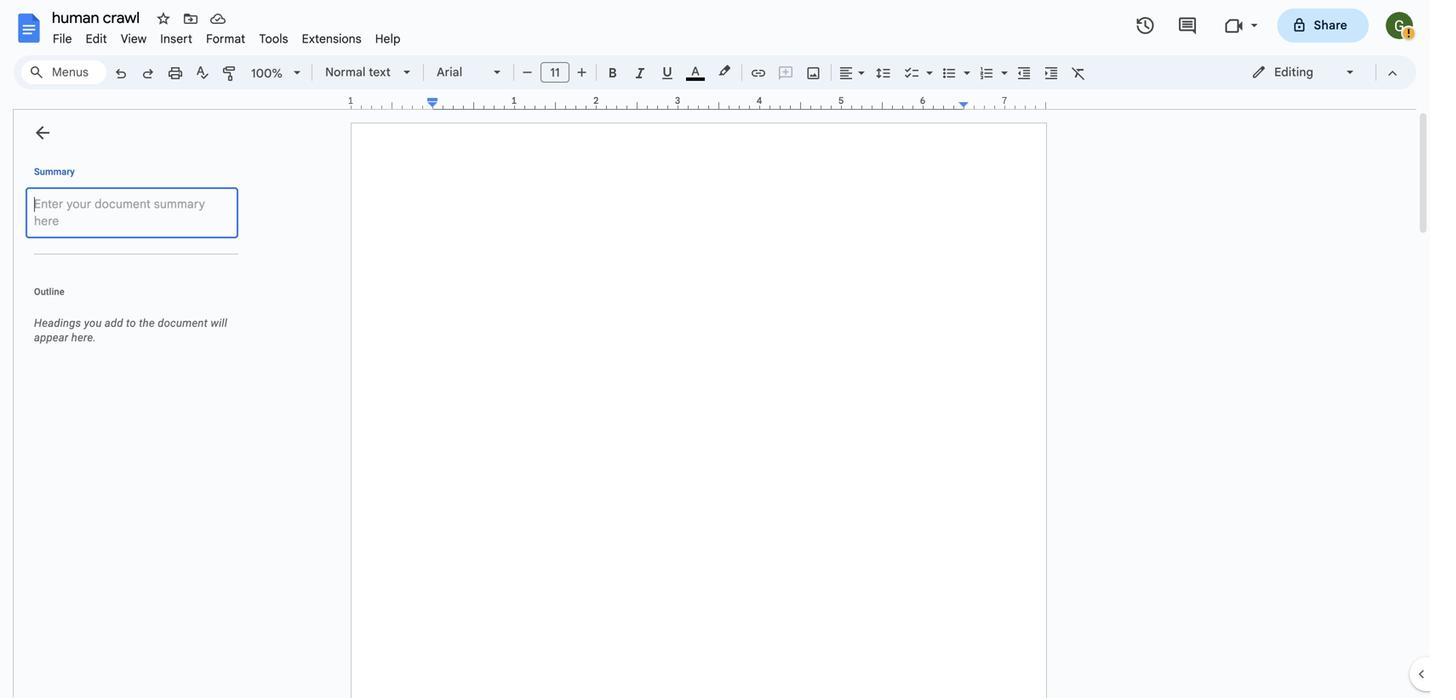Task type: vqa. For each thing, say whether or not it's contained in the screenshot.
navigation
no



Task type: locate. For each thing, give the bounding box(es) containing it.
line & paragraph spacing image
[[874, 60, 894, 84]]

help
[[375, 32, 401, 46]]

mode and view toolbar
[[1239, 55, 1407, 89]]

the
[[139, 317, 155, 330]]

Zoom text field
[[247, 61, 288, 85]]

view menu item
[[114, 29, 154, 49]]

Zoom field
[[244, 60, 308, 86]]

you
[[84, 317, 102, 330]]

headings you add to the document will appear here.
[[34, 317, 227, 344]]

menu bar containing file
[[46, 22, 408, 50]]

text
[[369, 65, 391, 80]]

tools
[[259, 32, 288, 46]]

menu bar banner
[[0, 0, 1431, 698]]

menu bar
[[46, 22, 408, 50]]

arial option
[[437, 60, 484, 84]]

format
[[206, 32, 246, 46]]

add
[[105, 317, 123, 330]]

menu bar inside menu bar banner
[[46, 22, 408, 50]]

left margin image
[[352, 96, 438, 109]]

will
[[211, 317, 227, 330]]

normal
[[325, 65, 366, 80]]

headings
[[34, 317, 81, 330]]

help menu item
[[369, 29, 408, 49]]

summary heading
[[34, 165, 75, 179]]

insert
[[160, 32, 193, 46]]

Enter your document summary here text field
[[26, 187, 238, 238]]

editing
[[1275, 65, 1314, 80]]

here.
[[71, 331, 96, 344]]

1
[[348, 95, 354, 106]]

outline
[[34, 287, 64, 297]]

application
[[0, 0, 1431, 698]]



Task type: describe. For each thing, give the bounding box(es) containing it.
Menus field
[[21, 60, 106, 84]]

Rename text field
[[46, 7, 150, 27]]

right margin image
[[960, 96, 1046, 109]]

view
[[121, 32, 147, 46]]

styles list. normal text selected. option
[[325, 60, 393, 84]]

document
[[158, 317, 208, 330]]

file
[[53, 32, 72, 46]]

extensions
[[302, 32, 362, 46]]

file menu item
[[46, 29, 79, 49]]

application containing share
[[0, 0, 1431, 698]]

to
[[126, 317, 136, 330]]

insert menu item
[[154, 29, 199, 49]]

highlight color image
[[715, 60, 734, 81]]

Font size field
[[541, 62, 577, 83]]

normal text
[[325, 65, 391, 80]]

arial
[[437, 65, 463, 80]]

Star checkbox
[[152, 7, 175, 31]]

insert image image
[[804, 60, 824, 84]]

edit
[[86, 32, 107, 46]]

tools menu item
[[252, 29, 295, 49]]

editing button
[[1240, 60, 1369, 85]]

extensions menu item
[[295, 29, 369, 49]]

share
[[1315, 18, 1348, 33]]

edit menu item
[[79, 29, 114, 49]]

text color image
[[686, 60, 705, 81]]

format menu item
[[199, 29, 252, 49]]

share button
[[1278, 9, 1370, 43]]

document outline element
[[14, 110, 245, 698]]

summary
[[34, 167, 75, 177]]

main toolbar
[[106, 0, 1093, 444]]

appear
[[34, 331, 68, 344]]

outline heading
[[14, 285, 245, 309]]

Font size text field
[[542, 62, 569, 83]]



